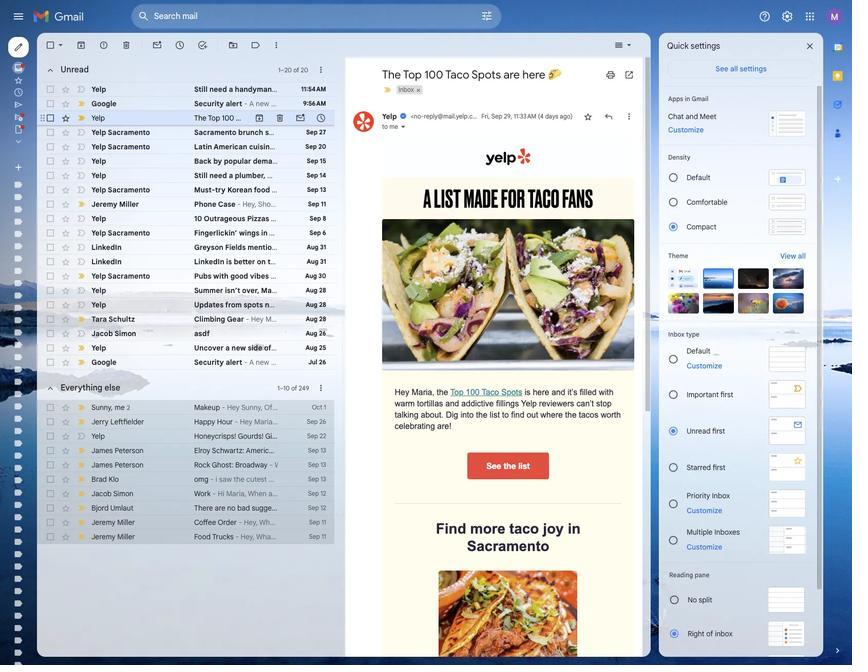 Task type: locate. For each thing, give the bounding box(es) containing it.
None checkbox
[[45, 40, 55, 50], [45, 127, 55, 138], [45, 228, 55, 238], [45, 300, 55, 310], [45, 40, 55, 50], [45, 127, 55, 138], [45, 228, 55, 238], [45, 300, 55, 310]]

1 horizontal spatial unread
[[687, 427, 711, 436]]

100 down still need a handyman, maria?
[[222, 114, 234, 123]]

None search field
[[132, 4, 501, 29]]

security for 9:56 am
[[194, 99, 224, 108]]

2 security from the top
[[194, 358, 224, 367]]

the top 100 taco spots are here inside unread tab panel
[[194, 114, 303, 123]]

yelp inside everything else tab panel
[[91, 432, 105, 441]]

2 important according to google magic. switch from the top
[[76, 343, 86, 353]]

the inside unread tab panel
[[194, 114, 207, 123]]

miller inside unread tab panel
[[119, 200, 139, 209]]

maria up near
[[261, 286, 281, 295]]

all inside button
[[798, 252, 806, 261]]

settings inside button
[[740, 64, 767, 73]]

unread
[[61, 65, 89, 75], [687, 427, 711, 436]]

0 vertical spatial security
[[194, 99, 224, 108]]

3 row from the top
[[37, 111, 334, 125]]

a inside 'link'
[[310, 243, 314, 252]]

sacramento inside find more taco joy in sacramento
[[467, 539, 550, 555]]

10 left 249
[[283, 385, 290, 392]]

1 vertical spatial american
[[246, 446, 277, 456]]

0 vertical spatial 12
[[321, 490, 326, 498]]

aug for pubs with good vibes in sacramento
[[305, 272, 317, 280]]

side
[[248, 344, 262, 353]]

see for see all settings
[[716, 64, 729, 73]]

is inside is here and it's filled with warm tortillas and addictive fillings yelp reviewers can't stop talking about. dig into the list to find out where the tacos worth celebrating are!
[[525, 388, 531, 397]]

1 vertical spatial aug 31
[[307, 258, 326, 266]]

not important switch for yelp
[[76, 432, 86, 442]]

are!
[[437, 422, 451, 431]]

customize button down chat
[[662, 124, 710, 136]]

2 vertical spatial 26
[[319, 418, 326, 426]]

4 important according to google magic. switch from the top
[[76, 403, 86, 413]]

7 important according to google magic. switch from the top
[[76, 460, 86, 471]]

out
[[527, 411, 538, 420]]

unread up the starred
[[687, 427, 711, 436]]

22
[[320, 433, 326, 440]]

0 vertical spatial still
[[194, 85, 208, 94]]

need left handyman,
[[209, 85, 227, 94]]

4 row from the top
[[37, 125, 340, 140]]

2 vertical spatial jeremy
[[91, 533, 115, 542]]

google down unread button
[[91, 99, 116, 108]]

2 horizontal spatial top
[[450, 388, 464, 397]]

spots
[[265, 128, 285, 137], [244, 301, 263, 310]]

1 vertical spatial spots
[[253, 114, 272, 123]]

0 vertical spatial spots
[[265, 128, 285, 137]]

1 vertical spatial maria
[[290, 344, 310, 353]]

and right chat
[[686, 112, 698, 121]]

are inside everything else tab panel
[[215, 504, 225, 513]]

3 28 from the top
[[319, 315, 326, 323]]

jacob simon for asdf
[[91, 329, 136, 339]]

asdf link
[[194, 329, 278, 339]]

0 vertical spatial spots
[[472, 68, 501, 82]]

sep
[[492, 112, 502, 120], [306, 128, 318, 136], [305, 143, 317, 151], [307, 157, 318, 165], [307, 172, 318, 179], [307, 186, 319, 194], [308, 200, 319, 208], [310, 215, 321, 222], [310, 229, 321, 237], [307, 418, 318, 426], [307, 433, 318, 440], [308, 447, 319, 455], [308, 461, 319, 469], [308, 476, 319, 483], [308, 490, 319, 498], [308, 504, 319, 512], [309, 519, 320, 527], [309, 533, 320, 541]]

taco up "reply@mail.yelp.com"
[[445, 68, 470, 82]]

find tacos near you image
[[439, 571, 578, 666]]

see
[[716, 64, 729, 73], [487, 461, 501, 471]]

security alert - down still need a handyman, maria?
[[194, 99, 249, 108]]

work -
[[194, 490, 218, 499]]

linkedin for linkedin is better on the app
[[91, 257, 122, 267]]

customize button down multiple
[[681, 541, 729, 554]]

0 vertical spatial top
[[403, 68, 422, 82]]

1 vertical spatial spots
[[244, 301, 263, 310]]

aug
[[307, 244, 319, 251], [307, 258, 319, 266], [305, 272, 317, 280], [306, 287, 318, 294], [306, 301, 318, 309], [306, 315, 318, 323], [306, 330, 317, 338], [306, 344, 317, 352]]

10 inside row
[[194, 214, 202, 223]]

alert for 9:56 am
[[226, 99, 242, 108]]

omg
[[194, 475, 209, 484]]

writer.
[[354, 446, 374, 456]]

1 jeremy miller from the top
[[91, 200, 139, 209]]

linkedin
[[91, 243, 122, 252], [91, 257, 122, 267], [194, 257, 224, 267]]

1 horizontal spatial are
[[274, 114, 284, 123]]

food
[[254, 185, 270, 195]]

aug 31 up aug 30
[[307, 258, 326, 266]]

1 vertical spatial are
[[274, 114, 284, 123]]

0 horizontal spatial maria
[[261, 286, 281, 295]]

1 28 from the top
[[319, 287, 326, 294]]

2 security alert - from the top
[[194, 358, 249, 367]]

unread for unread first
[[687, 427, 711, 436]]

0 vertical spatial jacob
[[91, 329, 113, 339]]

important first
[[687, 390, 734, 399]]

1 vertical spatial here
[[286, 114, 301, 123]]

9 important according to google magic. switch from the top
[[76, 489, 86, 499]]

try
[[215, 185, 226, 195]]

important according to google magic. switch for food trucks
[[76, 532, 86, 543]]

james peterson up klo
[[91, 461, 144, 470]]

0 vertical spatial simon
[[115, 329, 136, 339]]

near
[[265, 301, 281, 310]]

1 vertical spatial james peterson
[[91, 461, 144, 470]]

aug for summer isn't over, maria
[[306, 287, 318, 294]]

1 vertical spatial to
[[502, 411, 509, 420]]

gmail image
[[33, 6, 89, 27]]

aug for uncover a new side of you, maria
[[306, 344, 317, 352]]

yelp sacramento
[[91, 128, 150, 137], [91, 142, 150, 152], [91, 185, 150, 195], [91, 229, 150, 238], [91, 272, 150, 281]]

row
[[37, 82, 334, 97], [37, 97, 334, 111], [37, 111, 334, 125], [37, 125, 340, 140], [37, 140, 334, 154], [37, 154, 334, 169], [37, 169, 334, 183], [37, 183, 334, 197], [37, 197, 334, 212], [37, 212, 334, 226], [37, 226, 334, 240], [37, 240, 334, 255], [37, 255, 334, 269], [37, 269, 334, 284], [37, 284, 334, 298], [37, 298, 334, 312], [37, 312, 334, 327], [37, 327, 334, 341], [37, 341, 334, 356], [37, 356, 334, 370], [37, 401, 334, 415], [37, 415, 334, 429], [37, 429, 334, 444], [37, 444, 374, 458], [37, 458, 334, 473], [37, 473, 334, 487], [37, 487, 334, 501], [37, 501, 334, 516], [37, 516, 334, 530], [37, 530, 334, 545]]

aug 31 down "sep 6"
[[307, 244, 326, 251]]

top 100 tacos image
[[382, 219, 634, 371]]

jacob simon inside unread tab panel
[[91, 329, 136, 339]]

0 horizontal spatial the
[[194, 114, 207, 123]]

1 vertical spatial james
[[91, 461, 113, 470]]

all inside button
[[730, 64, 738, 73]]

- left i
[[210, 475, 214, 484]]

13 down 22
[[321, 447, 326, 455]]

pane
[[695, 572, 710, 579]]

jacob up the bjord
[[91, 490, 112, 499]]

1 left 249
[[277, 385, 280, 392]]

spots for from
[[244, 301, 263, 310]]

me right ,
[[115, 403, 125, 412]]

gear
[[227, 315, 244, 324]]

2 vertical spatial spots
[[501, 388, 522, 397]]

sep 13 inside unread tab panel
[[307, 186, 326, 194]]

aug 31 for a
[[307, 244, 326, 251]]

american down honeycrisps! gourds! giant pumpkins! 'link'
[[246, 446, 277, 456]]

2 vertical spatial first
[[713, 463, 726, 472]]

to down fillings
[[502, 411, 509, 420]]

13 right the other
[[321, 476, 326, 483]]

peterson for rock ghost: broadway's important according to google magic. switch
[[115, 461, 144, 470]]

11 for everything else
[[322, 519, 326, 527]]

security for jul 26
[[194, 358, 224, 367]]

advanced search options image
[[477, 6, 497, 26]]

dig
[[446, 411, 458, 420]]

sep 12 for simon
[[308, 490, 326, 498]]

2 horizontal spatial 20
[[318, 143, 326, 151]]

taco
[[445, 68, 470, 82], [236, 114, 251, 123], [482, 388, 499, 397]]

customize down priority inbox
[[687, 506, 722, 516]]

of inside "uncover a new side of you, maria" link
[[264, 344, 271, 353]]

sep 13 down the television
[[308, 476, 326, 483]]

view all button
[[774, 250, 812, 263]]

saw
[[219, 475, 232, 484]]

reviewers
[[539, 400, 574, 408]]

greyson fields mentioned you in a post link
[[194, 242, 332, 253]]

0 vertical spatial american
[[214, 142, 247, 152]]

1 horizontal spatial list
[[518, 461, 530, 471]]

1 31 from the top
[[320, 244, 326, 251]]

toolbar
[[249, 113, 331, 123]]

0 vertical spatial aug 31
[[307, 244, 326, 251]]

maria up jul
[[290, 344, 310, 353]]

sep 13 down sep 14
[[307, 186, 326, 194]]

1 vertical spatial jacob
[[91, 490, 112, 499]]

fingerlickin'
[[194, 229, 237, 238]]

here inside row
[[286, 114, 301, 123]]

2 sep 12 from the top
[[308, 504, 326, 512]]

0 vertical spatial james peterson
[[91, 446, 144, 456]]

0 vertical spatial sep 12
[[308, 490, 326, 498]]

2 need from the top
[[209, 171, 227, 180]]

of right side at bottom
[[264, 344, 271, 353]]

12 row from the top
[[37, 240, 334, 255]]

2 yelp sacramento from the top
[[91, 142, 150, 152]]

customize button for default
[[681, 360, 729, 372]]

21 row from the top
[[37, 401, 334, 415]]

see inside find more taco joy in sacramento main content
[[487, 461, 501, 471]]

1 vertical spatial sep 11
[[309, 519, 326, 527]]

linkedin is better on the app
[[194, 257, 295, 267]]

security alert - down uncover
[[194, 358, 249, 367]]

see inside button
[[716, 64, 729, 73]]

1 horizontal spatial 100
[[424, 68, 443, 82]]

the
[[268, 257, 279, 267], [437, 388, 448, 397], [476, 411, 488, 420], [565, 411, 577, 420], [504, 461, 516, 471], [234, 475, 244, 484], [283, 475, 294, 484]]

1 jacob simon from the top
[[91, 329, 136, 339]]

all
[[730, 64, 738, 73], [798, 252, 806, 261]]

density
[[668, 154, 691, 161]]

miller for everything else
[[117, 518, 135, 528]]

26 up 22
[[319, 418, 326, 426]]

simon inside unread tab panel
[[115, 329, 136, 339]]

maria? down demand:
[[267, 171, 291, 180]]

not important switch
[[76, 329, 86, 339], [76, 432, 86, 442]]

jerry leftfielder
[[91, 418, 144, 427]]

spots up sacramento brunch spots everyone loves link
[[253, 114, 272, 123]]

there are no bad suggestions... link
[[194, 503, 297, 514]]

important according to google magic. switch for happy hour
[[76, 417, 86, 427]]

the inside unread tab panel
[[268, 257, 279, 267]]

1 need from the top
[[209, 85, 227, 94]]

of right 'right'
[[706, 630, 713, 639]]

26 inside everything else tab panel
[[319, 418, 326, 426]]

1 vertical spatial 1
[[277, 385, 280, 392]]

– inside unread tab panel
[[281, 66, 284, 74]]

2 horizontal spatial inbox
[[712, 491, 730, 501]]

jeremy miller inside unread tab panel
[[91, 200, 139, 209]]

sep 13 up day
[[308, 461, 326, 469]]

to inside is here and it's filled with warm tortillas and addictive fillings yelp reviewers can't stop talking about. dig into the list to find out where the tacos worth celebrating are!
[[502, 411, 509, 420]]

default down type
[[687, 347, 711, 356]]

sep 11 inside unread tab panel
[[308, 200, 326, 208]]

still inside "still need a handyman, maria?" link
[[194, 85, 208, 94]]

26 up "25"
[[319, 330, 326, 338]]

0 vertical spatial need
[[209, 85, 227, 94]]

simon inside everything else tab panel
[[113, 490, 133, 499]]

top up dig
[[450, 388, 464, 397]]

see the list link
[[468, 453, 549, 480]]

1 inside unread tab panel
[[278, 66, 281, 74]]

1 vertical spatial unread
[[687, 427, 711, 436]]

26 row from the top
[[37, 473, 334, 487]]

customize up 'important'
[[687, 362, 722, 371]]

1 google from the top
[[91, 99, 116, 108]]

spots down over,
[[244, 301, 263, 310]]

are up 29,
[[504, 68, 520, 82]]

with up "stop"
[[599, 388, 614, 397]]

0 vertical spatial you
[[287, 243, 300, 252]]

3 jeremy from the top
[[91, 533, 115, 542]]

1 aug 28 from the top
[[306, 287, 326, 294]]

yelp sacramento for pubs with good vibes in sacramento
[[91, 272, 150, 281]]

jacob simon inside everything else tab panel
[[91, 490, 133, 499]]

0 horizontal spatial all
[[730, 64, 738, 73]]

not important switch inside unread tab panel
[[76, 329, 86, 339]]

james peterson for seventh important according to google magic. switch from the bottom of the find more taco joy in sacramento main content
[[91, 446, 144, 456]]

jacob inside everything else tab panel
[[91, 490, 112, 499]]

sep 11 for everything else
[[309, 519, 326, 527]]

2 google from the top
[[91, 358, 116, 367]]

customize button down priority inbox
[[681, 505, 729, 517]]

jacob simon down tara schultz
[[91, 329, 136, 339]]

2 31 from the top
[[320, 258, 326, 266]]

in right cuisine
[[276, 142, 282, 152]]

0 horizontal spatial list
[[490, 411, 500, 420]]

inbox left type
[[668, 331, 685, 339]]

2 aug 31 from the top
[[307, 258, 326, 266]]

customize button
[[662, 124, 710, 136], [681, 360, 729, 372], [681, 505, 729, 517], [681, 541, 729, 554]]

are
[[504, 68, 520, 82], [274, 114, 284, 123], [215, 504, 225, 513]]

jacob simon for work
[[91, 490, 133, 499]]

all for view
[[798, 252, 806, 261]]

2 peterson from the top
[[115, 461, 144, 470]]

brunch
[[238, 128, 263, 137]]

28 row from the top
[[37, 501, 334, 516]]

here
[[523, 68, 546, 82], [286, 114, 301, 123], [533, 388, 549, 397]]

1 still from the top
[[194, 85, 208, 94]]

1 vertical spatial aug 28
[[306, 301, 326, 309]]

1 – 20 of 20
[[278, 66, 308, 74]]

aug 31
[[307, 244, 326, 251], [307, 258, 326, 266]]

3 aug 28 from the top
[[306, 315, 326, 323]]

row containing jerry leftfielder
[[37, 415, 334, 429]]

i
[[216, 475, 217, 484]]

0 horizontal spatial the top 100 taco spots are here
[[194, 114, 303, 123]]

0 horizontal spatial spots
[[253, 114, 272, 123]]

first for unread first
[[712, 427, 725, 436]]

26 right jul
[[319, 359, 326, 366]]

settings image
[[781, 10, 794, 23]]

tab list
[[824, 33, 852, 629]]

1 horizontal spatial taco
[[445, 68, 470, 82]]

is inside row
[[226, 257, 232, 267]]

7 row from the top
[[37, 169, 334, 183]]

maria? for still need a plumber, maria?
[[267, 171, 291, 180]]

in right the food
[[272, 185, 278, 195]]

security down uncover
[[194, 358, 224, 367]]

still inside still need a plumber, maria? link
[[194, 171, 208, 180]]

5 yelp sacramento from the top
[[91, 272, 150, 281]]

1 vertical spatial settings
[[740, 64, 767, 73]]

13 inside unread tab panel
[[320, 186, 326, 194]]

taco up brunch
[[236, 114, 251, 123]]

1 vertical spatial 10
[[283, 385, 290, 392]]

1 sep 12 from the top
[[308, 490, 326, 498]]

1 yelp sacramento from the top
[[91, 128, 150, 137]]

31 down "6"
[[320, 244, 326, 251]]

tortillas
[[417, 400, 443, 408]]

is up out
[[525, 388, 531, 397]]

james peterson down jerry leftfielder
[[91, 446, 144, 456]]

2 vertical spatial top
[[450, 388, 464, 397]]

security alert - for jul 26
[[194, 358, 249, 367]]

22 row from the top
[[37, 415, 334, 429]]

bjord
[[91, 504, 109, 513]]

view
[[781, 252, 796, 261]]

sacramento brunch spots everyone loves link
[[194, 127, 340, 138]]

spots up cuisine
[[265, 128, 285, 137]]

first right the starred
[[713, 463, 726, 472]]

2 row from the top
[[37, 97, 334, 111]]

sep inside cell
[[492, 112, 502, 120]]

of
[[293, 66, 299, 74], [264, 344, 271, 353], [291, 385, 297, 392], [706, 630, 713, 639]]

0 horizontal spatial with
[[213, 272, 229, 281]]

14 row from the top
[[37, 269, 334, 284]]

9:56 am
[[303, 100, 326, 107]]

0 vertical spatial alert
[[226, 99, 242, 108]]

bjord umlaut
[[91, 504, 134, 513]]

1 vertical spatial 12
[[321, 504, 326, 512]]

0 vertical spatial the top 100 taco spots are here
[[382, 68, 548, 82]]

1 aug 31 from the top
[[307, 244, 326, 251]]

security alert - for 9:56 am
[[194, 99, 249, 108]]

important according to google magic. switch for work
[[76, 489, 86, 499]]

2 jeremy from the top
[[91, 518, 115, 528]]

yelp inc. image
[[353, 111, 374, 132]]

jeremy
[[91, 200, 117, 209], [91, 518, 115, 528], [91, 533, 115, 542]]

1 jacob from the top
[[91, 329, 113, 339]]

the top 100 taco spots are here up "reply@mail.yelp.com"
[[382, 68, 548, 82]]

2 vertical spatial taco
[[482, 388, 499, 397]]

peterson down leftfielder
[[115, 446, 144, 456]]

19 row from the top
[[37, 341, 334, 356]]

1 right "oct"
[[324, 404, 326, 412]]

important according to google magic. switch for rock ghost: broadway
[[76, 460, 86, 471]]

cuisine
[[249, 142, 274, 152]]

30 row from the top
[[37, 530, 334, 545]]

elroy schwartz: american comedy and television writer. link
[[194, 446, 374, 456]]

here up reviewers
[[533, 388, 549, 397]]

14
[[320, 172, 326, 179]]

1 vertical spatial alert
[[226, 358, 242, 367]]

all for see
[[730, 64, 738, 73]]

1 vertical spatial security alert -
[[194, 358, 249, 367]]

jacob inside unread tab panel
[[91, 329, 113, 339]]

sep 13 for yelp sacramento
[[307, 186, 326, 194]]

inbox inside button
[[399, 86, 414, 93]]

0 horizontal spatial are
[[215, 504, 225, 513]]

1 security alert - from the top
[[194, 99, 249, 108]]

are up sacramento brunch spots everyone loves link
[[274, 114, 284, 123]]

makeup
[[194, 403, 220, 413]]

delete image
[[121, 40, 132, 50]]

2 aug 28 from the top
[[306, 301, 326, 309]]

1 jeremy from the top
[[91, 200, 117, 209]]

13 down '14'
[[320, 186, 326, 194]]

the
[[382, 68, 401, 82], [194, 114, 207, 123]]

the up inbox button
[[382, 68, 401, 82]]

1 james from the top
[[91, 446, 113, 456]]

first for starred first
[[713, 463, 726, 472]]

0 vertical spatial james
[[91, 446, 113, 456]]

24 row from the top
[[37, 444, 374, 458]]

28
[[319, 287, 326, 294], [319, 301, 326, 309], [319, 315, 326, 323]]

1 vertical spatial top
[[208, 114, 220, 123]]

in right apps
[[685, 95, 690, 103]]

jeremy inside unread tab panel
[[91, 200, 117, 209]]

must-try korean food in sacramento link
[[194, 185, 322, 195]]

on
[[257, 257, 266, 267]]

2 jeremy miller from the top
[[91, 518, 135, 528]]

1 horizontal spatial all
[[798, 252, 806, 261]]

top inside row
[[208, 114, 220, 123]]

4 yelp sacramento from the top
[[91, 229, 150, 238]]

yelp logo image
[[486, 148, 531, 166]]

1 horizontal spatial inbox
[[668, 331, 685, 339]]

10 row from the top
[[37, 212, 334, 226]]

0 horizontal spatial to
[[382, 123, 388, 130]]

a
[[229, 85, 233, 94], [229, 171, 233, 180], [310, 243, 314, 252], [226, 344, 230, 353]]

customize for priority inbox
[[687, 506, 722, 516]]

not important switch inside everything else tab panel
[[76, 432, 86, 442]]

where
[[541, 411, 563, 420]]

and down sep 22
[[307, 446, 319, 456]]

11 row from the top
[[37, 226, 334, 240]]

1 james peterson from the top
[[91, 446, 144, 456]]

3 yelp sacramento from the top
[[91, 185, 150, 195]]

2 vertical spatial 100
[[466, 388, 480, 397]]

top up latin
[[208, 114, 220, 123]]

toggle split pane mode image
[[614, 40, 624, 50]]

2 jacob from the top
[[91, 490, 112, 499]]

28 for updates from spots near you
[[319, 301, 326, 309]]

row containing tara schultz
[[37, 312, 334, 327]]

2 28 from the top
[[319, 301, 326, 309]]

2 james peterson from the top
[[91, 461, 144, 470]]

0 vertical spatial default
[[687, 173, 711, 182]]

customize button for chat and meet
[[662, 124, 710, 136]]

– down more image
[[281, 66, 284, 74]]

chat
[[668, 112, 684, 121]]

everything else
[[61, 383, 120, 394]]

28 for summer isn't over, maria
[[319, 287, 326, 294]]

settings
[[691, 41, 720, 51], [740, 64, 767, 73]]

jeremy miller
[[91, 200, 139, 209], [91, 518, 135, 528], [91, 533, 135, 542]]

1 for 1 – 10 of 249
[[277, 385, 280, 392]]

are left no
[[215, 504, 225, 513]]

1
[[278, 66, 281, 74], [277, 385, 280, 392], [324, 404, 326, 412]]

1 vertical spatial jeremy
[[91, 518, 115, 528]]

greyson
[[194, 243, 223, 252]]

1 vertical spatial default
[[687, 347, 711, 356]]

american inside unread tab panel
[[214, 142, 247, 152]]

unread inside button
[[61, 65, 89, 75]]

joy
[[543, 521, 564, 537]]

simon for asdf
[[115, 329, 136, 339]]

jacob simon up bjord umlaut
[[91, 490, 133, 499]]

2 alert from the top
[[226, 358, 242, 367]]

fri,
[[481, 112, 490, 120]]

2 jacob simon from the top
[[91, 490, 133, 499]]

12 important according to google magic. switch from the top
[[76, 532, 86, 543]]

first right 'important'
[[721, 390, 734, 399]]

archive image
[[76, 40, 86, 50]]

alert for jul 26
[[226, 358, 242, 367]]

11 inside unread tab panel
[[321, 200, 326, 208]]

more
[[470, 521, 506, 537]]

a list made for taco fans image
[[382, 178, 634, 219]]

0 horizontal spatial 100
[[222, 114, 234, 123]]

2 vertical spatial 28
[[319, 315, 326, 323]]

inbox button
[[397, 85, 415, 94]]

2 james from the top
[[91, 461, 113, 470]]

2 not important switch from the top
[[76, 432, 86, 442]]

important according to google magic. switch for security alert
[[76, 358, 86, 368]]

31 for greyson fields mentioned you in a post
[[320, 244, 326, 251]]

important according to google magic. switch
[[76, 314, 86, 325], [76, 343, 86, 353], [76, 358, 86, 368], [76, 403, 86, 413], [76, 417, 86, 427], [76, 446, 86, 456], [76, 460, 86, 471], [76, 475, 86, 485], [76, 489, 86, 499], [76, 503, 86, 514], [76, 518, 86, 528], [76, 532, 86, 543]]

1 vertical spatial first
[[712, 427, 725, 436]]

2 vertical spatial jeremy miller
[[91, 533, 135, 542]]

is left better
[[226, 257, 232, 267]]

alert down new
[[226, 358, 242, 367]]

1 vertical spatial jeremy miller
[[91, 518, 135, 528]]

3 jeremy miller from the top
[[91, 533, 135, 542]]

1 horizontal spatial maria
[[290, 344, 310, 353]]

1 not important switch from the top
[[76, 329, 86, 339]]

simon down schultz
[[115, 329, 136, 339]]

addictive
[[462, 400, 494, 408]]

still for still need a handyman, maria?
[[194, 85, 208, 94]]

comfortable
[[687, 198, 728, 207]]

american inside everything else tab panel
[[246, 446, 277, 456]]

0 vertical spatial not important switch
[[76, 329, 86, 339]]

0 vertical spatial inbox
[[399, 86, 414, 93]]

sacramento inside sacramento brunch spots everyone loves link
[[194, 128, 236, 137]]

0 vertical spatial me
[[389, 123, 398, 130]]

11 important according to google magic. switch from the top
[[76, 518, 86, 528]]

0 vertical spatial 11
[[321, 200, 326, 208]]

unread for unread
[[61, 65, 89, 75]]

0 horizontal spatial top
[[208, 114, 220, 123]]

with right pubs
[[213, 272, 229, 281]]

0 horizontal spatial see
[[487, 461, 501, 471]]

first down important first
[[712, 427, 725, 436]]

new
[[232, 344, 246, 353]]

1 security from the top
[[194, 99, 224, 108]]

trucks
[[212, 533, 234, 542]]

1 12 from the top
[[321, 490, 326, 498]]

10 outrageous pizzas
[[194, 214, 271, 223]]

top
[[403, 68, 422, 82], [208, 114, 220, 123], [450, 388, 464, 397]]

- up the dog
[[270, 461, 273, 470]]

sep 22
[[307, 433, 326, 440]]

sep 11
[[308, 200, 326, 208], [309, 519, 326, 527], [309, 533, 326, 541]]

1 vertical spatial jacob simon
[[91, 490, 133, 499]]

6 row from the top
[[37, 154, 334, 169]]

- right hour
[[235, 418, 238, 427]]

simon up umlaut
[[113, 490, 133, 499]]

labels image
[[251, 40, 261, 50]]

of left inbox section options icon
[[293, 66, 299, 74]]

and
[[686, 112, 698, 121], [552, 388, 565, 397], [446, 400, 459, 408], [307, 446, 319, 456]]

to left 'show details' image
[[382, 123, 388, 130]]

31 for linkedin is better on the app
[[320, 258, 326, 266]]

12 for jacob simon
[[321, 490, 326, 498]]

in
[[685, 95, 690, 103], [276, 142, 282, 152], [272, 185, 278, 195], [261, 229, 268, 238], [302, 243, 308, 252], [271, 272, 277, 281], [568, 521, 581, 537]]

aug for linkedin is better on the app
[[307, 258, 319, 266]]

sep 13 for brad klo
[[308, 476, 326, 483]]

fri, sep 29, 11:33 am (4 days ago)
[[481, 112, 573, 120]]

– left 249
[[280, 385, 283, 392]]

10 down phone
[[194, 214, 202, 223]]

important according to google magic. switch for coffee order
[[76, 518, 86, 528]]

climbing
[[194, 315, 225, 324]]

1 alert from the top
[[226, 99, 242, 108]]

0 vertical spatial 31
[[320, 244, 326, 251]]

aug 31 for app
[[307, 258, 326, 266]]

– inside everything else tab panel
[[280, 385, 283, 392]]

default up comfortable
[[687, 173, 711, 182]]

12 for bjord umlaut
[[321, 504, 326, 512]]

taco up 'addictive'
[[482, 388, 499, 397]]

0 vertical spatial security alert -
[[194, 99, 249, 108]]

yelp sacramento for fingerlickin' wings in sacramento
[[91, 229, 150, 238]]

1 vertical spatial 100
[[222, 114, 234, 123]]

2 12 from the top
[[321, 504, 326, 512]]

17 row from the top
[[37, 312, 334, 327]]

unread tab panel
[[37, 58, 340, 370]]

the top 100 taco spots are here up brunch
[[194, 114, 303, 123]]

0 vertical spatial sep 11
[[308, 200, 326, 208]]

5 important according to google magic. switch from the top
[[76, 417, 86, 427]]

quick settings element
[[667, 41, 720, 60]]

1 vertical spatial security
[[194, 358, 224, 367]]

jeremy for unread
[[91, 200, 117, 209]]

navigation
[[0, 33, 123, 666]]

fri, sep 29, 11:33 am (4 days ago) cell
[[481, 111, 573, 122]]

0 vertical spatial jeremy
[[91, 200, 117, 209]]

1 peterson from the top
[[115, 446, 144, 456]]

0 vertical spatial aug 28
[[306, 287, 326, 294]]

29 row from the top
[[37, 516, 334, 530]]

alert
[[226, 99, 242, 108], [226, 358, 242, 367]]

2 still from the top
[[194, 171, 208, 180]]

with inside unread tab panel
[[213, 272, 229, 281]]

1 vertical spatial me
[[115, 403, 125, 412]]

jacob simon
[[91, 329, 136, 339], [91, 490, 133, 499]]

3 important according to google magic. switch from the top
[[76, 358, 86, 368]]

climbing gear -
[[194, 315, 251, 324]]

taco
[[510, 521, 539, 537]]

aug for greyson fields mentioned you in a post
[[307, 244, 319, 251]]

1 vertical spatial see
[[487, 461, 501, 471]]

1 important according to google magic. switch from the top
[[76, 314, 86, 325]]

yelp sacramento for sacramento brunch spots everyone loves
[[91, 128, 150, 137]]

sep 13 down sep 22
[[308, 447, 326, 455]]

18 row from the top
[[37, 327, 334, 341]]

here up the everyone on the left of page
[[286, 114, 301, 123]]

james down jerry
[[91, 446, 113, 456]]

0 vertical spatial maria?
[[276, 85, 300, 94]]

11:33 am
[[514, 112, 537, 120]]

0 horizontal spatial spots
[[244, 301, 263, 310]]

peterson up klo
[[115, 461, 144, 470]]

2 vertical spatial miller
[[117, 533, 135, 542]]

100 inside unread tab panel
[[222, 114, 234, 123]]

of left 249
[[291, 385, 297, 392]]

2 horizontal spatial spots
[[501, 388, 522, 397]]

you right near
[[283, 301, 296, 310]]

8 important according to google magic. switch from the top
[[76, 475, 86, 485]]

see for see the list
[[487, 461, 501, 471]]

move to image
[[228, 40, 238, 50]]

None checkbox
[[45, 84, 55, 95], [45, 99, 55, 109], [45, 113, 55, 123], [45, 142, 55, 152], [45, 156, 55, 166], [45, 171, 55, 181], [45, 185, 55, 195], [45, 199, 55, 210], [45, 214, 55, 224], [45, 242, 55, 253], [45, 257, 55, 267], [45, 271, 55, 282], [45, 286, 55, 296], [45, 84, 55, 95], [45, 99, 55, 109], [45, 113, 55, 123], [45, 142, 55, 152], [45, 156, 55, 166], [45, 171, 55, 181], [45, 185, 55, 195], [45, 199, 55, 210], [45, 214, 55, 224], [45, 242, 55, 253], [45, 257, 55, 267], [45, 271, 55, 282], [45, 286, 55, 296]]

11
[[321, 200, 326, 208], [322, 519, 326, 527], [322, 533, 326, 541]]

multiple
[[687, 528, 713, 537]]



Task type: vqa. For each thing, say whether or not it's contained in the screenshot.
Greek
no



Task type: describe. For each thing, give the bounding box(es) containing it.
of inside everything else tab panel
[[291, 385, 297, 392]]

right
[[688, 630, 705, 639]]

coffee
[[194, 518, 216, 528]]

snooze image
[[175, 40, 185, 50]]

customize button for priority inbox
[[681, 505, 729, 517]]

🌮 image
[[548, 68, 562, 81]]

and up reviewers
[[552, 388, 565, 397]]

maria inside summer isn't over, maria link
[[261, 286, 281, 295]]

everything else button
[[40, 378, 124, 399]]

Not starred checkbox
[[583, 111, 593, 122]]

20 row from the top
[[37, 356, 334, 370]]

10 inside everything else tab panel
[[283, 385, 290, 392]]

pumpkins!
[[285, 432, 318, 441]]

9 row from the top
[[37, 197, 334, 212]]

you,
[[273, 344, 288, 353]]

23 row from the top
[[37, 429, 334, 444]]

8 row from the top
[[37, 183, 334, 197]]

elroy schwartz: american comedy and television writer.
[[194, 446, 374, 456]]

not important switch for jacob simon
[[76, 329, 86, 339]]

sacramento inside pubs with good vibes in sacramento link
[[279, 272, 321, 281]]

coffee order -
[[194, 518, 244, 528]]

television
[[321, 446, 352, 456]]

important according to google magic. switch for omg
[[76, 475, 86, 485]]

27 row from the top
[[37, 487, 334, 501]]

0 vertical spatial to
[[382, 123, 388, 130]]

theme
[[668, 252, 689, 260]]

and inside the chat and meet customize
[[686, 112, 698, 121]]

26 for happy hour -
[[319, 418, 326, 426]]

google for 9:56 am
[[91, 99, 116, 108]]

row containing bjord umlaut
[[37, 501, 334, 516]]

fingerlickin' wings in sacramento
[[194, 229, 312, 238]]

display density element
[[668, 154, 806, 161]]

add to tasks image
[[197, 40, 208, 50]]

in inside 'link'
[[302, 243, 308, 252]]

0 horizontal spatial 20
[[284, 66, 292, 74]]

1 horizontal spatial the
[[382, 68, 401, 82]]

sacramento inside fingerlickin' wings in sacramento link
[[269, 229, 312, 238]]

- down still need a handyman, maria?
[[244, 99, 247, 108]]

there are no bad suggestions...
[[194, 504, 297, 513]]

sep 8
[[310, 215, 326, 222]]

- right case
[[237, 200, 241, 209]]

plumber,
[[235, 171, 266, 180]]

multiple inboxes
[[687, 528, 740, 537]]

honeycrisps! gourds! giant pumpkins!
[[194, 432, 320, 441]]

29,
[[504, 112, 512, 120]]

still need a plumber, maria?
[[194, 171, 293, 180]]

taco inside row
[[236, 114, 251, 123]]

customize for default
[[687, 362, 722, 371]]

james for rock ghost: broadway's important according to google magic. switch
[[91, 461, 113, 470]]

here inside is here and it's filled with warm tortillas and addictive fillings yelp reviewers can't stop talking about. dig into the list to find out where the tacos worth celebrating are!
[[533, 388, 549, 397]]

30
[[319, 272, 326, 280]]

updates from spots near you
[[194, 301, 296, 310]]

1 row from the top
[[37, 82, 334, 97]]

16 row from the top
[[37, 298, 334, 312]]

linkedin for greyson fields mentioned you in a post
[[91, 243, 122, 252]]

linkedin is better on the app link
[[194, 257, 295, 267]]

in right vibes
[[271, 272, 277, 281]]

sep 12 for umlaut
[[308, 504, 326, 512]]

1 horizontal spatial 20
[[301, 66, 308, 74]]

giant
[[265, 432, 283, 441]]

0 horizontal spatial settings
[[691, 41, 720, 51]]

jacob for asdf
[[91, 329, 113, 339]]

support image
[[759, 10, 771, 23]]

customize inside the chat and meet customize
[[668, 125, 704, 135]]

1 vertical spatial list
[[518, 461, 530, 471]]

– for 20
[[281, 66, 284, 74]]

2 horizontal spatial taco
[[482, 388, 499, 397]]

meet
[[700, 112, 717, 121]]

honeycrisps! gourds! giant pumpkins! link
[[194, 432, 328, 442]]

a left handyman,
[[229, 85, 233, 94]]

15 row from the top
[[37, 284, 334, 298]]

post
[[316, 243, 332, 252]]

2 vertical spatial 1
[[324, 404, 326, 412]]

still for still need a plumber, maria?
[[194, 171, 208, 180]]

umlaut
[[110, 504, 134, 513]]

aug for updates from spots near you
[[306, 301, 318, 309]]

phone case -
[[194, 200, 243, 209]]

pizzas
[[247, 214, 269, 223]]

report spam image
[[99, 40, 109, 50]]

8
[[323, 215, 326, 222]]

jeremy miller for unread
[[91, 200, 139, 209]]

customize for multiple inboxes
[[687, 543, 722, 552]]

< no-reply@mail.yelp.com
[[411, 112, 481, 120]]

me inside row
[[115, 403, 125, 412]]

inbox for inbox type
[[668, 331, 685, 339]]

back by popular demand: fall!
[[194, 157, 302, 166]]

back
[[194, 157, 212, 166]]

jeremy for everything else
[[91, 518, 115, 528]]

need for plumber,
[[209, 171, 227, 180]]

reading pane element
[[669, 572, 805, 579]]

- up hour
[[222, 403, 225, 413]]

spots inside the top 100 taco spots are here link
[[253, 114, 272, 123]]

customize button for multiple inboxes
[[681, 541, 729, 554]]

1 for 1 – 20 of 20
[[278, 66, 281, 74]]

fields
[[225, 243, 246, 252]]

schultz
[[109, 315, 135, 324]]

important according to google magic. switch for climbing gear
[[76, 314, 86, 325]]

and up dig
[[446, 400, 459, 408]]

sacramento inside must-try korean food in sacramento link
[[280, 185, 322, 195]]

theme element
[[668, 251, 689, 261]]

brad klo
[[91, 475, 119, 484]]

0 vertical spatial 26
[[319, 330, 326, 338]]

tara
[[91, 315, 107, 324]]

find more taco joy in sacramento main content
[[37, 33, 651, 666]]

6
[[323, 229, 326, 237]]

apps
[[668, 95, 683, 103]]

11 for unread
[[321, 200, 326, 208]]

elroy
[[194, 446, 210, 456]]

1 vertical spatial you
[[283, 301, 296, 310]]

maria inside "uncover a new side of you, maria" link
[[290, 344, 310, 353]]

there
[[194, 504, 213, 513]]

- right work
[[213, 490, 216, 499]]

talking
[[395, 411, 419, 420]]

0 vertical spatial taco
[[445, 68, 470, 82]]

a left new
[[226, 344, 230, 353]]

food trucks -
[[194, 533, 241, 542]]

miller for unread
[[119, 200, 139, 209]]

yelp sacramento for must-try korean food in sacramento
[[91, 185, 150, 195]]

need for handyman,
[[209, 85, 227, 94]]

latin american cuisine in sacramento
[[194, 142, 326, 152]]

- right gear
[[246, 315, 249, 324]]

more image
[[271, 40, 282, 50]]

2 default from the top
[[687, 347, 711, 356]]

0 vertical spatial here
[[523, 68, 546, 82]]

sacramento inside latin american cuisine in sacramento link
[[284, 142, 326, 152]]

aug 28 for summer isn't over, maria
[[306, 287, 326, 294]]

filled
[[580, 388, 597, 397]]

see the list
[[487, 461, 530, 471]]

row containing brad klo
[[37, 473, 334, 487]]

🍕 image
[[271, 215, 280, 224]]

still need a handyman, maria? link
[[194, 84, 310, 95]]

quick settings
[[667, 41, 720, 51]]

search mail image
[[135, 7, 153, 26]]

0 vertical spatial 100
[[424, 68, 443, 82]]

1 horizontal spatial spots
[[472, 68, 501, 82]]

find
[[436, 521, 466, 537]]

top 100 taco spots link
[[450, 388, 522, 397]]

25
[[319, 344, 326, 352]]

in inside find more taco joy in sacramento
[[568, 521, 581, 537]]

yelp inside is here and it's filled with warm tortillas and addictive fillings yelp reviewers can't stop talking about. dig into the list to find out where the tacos worth celebrating are!
[[521, 400, 537, 408]]

1 horizontal spatial me
[[389, 123, 398, 130]]

reply@mail.yelp.com
[[424, 112, 481, 120]]

25 row from the top
[[37, 458, 334, 473]]

sep 15
[[307, 157, 326, 165]]

james for seventh important according to google magic. switch from the bottom of the find more taco joy in sacramento main content
[[91, 446, 113, 456]]

Search mail text field
[[154, 11, 452, 22]]

2 vertical spatial sep 11
[[309, 533, 326, 541]]

everything else tab panel
[[37, 370, 374, 545]]

jerry
[[91, 418, 109, 427]]

- right trucks
[[236, 533, 239, 542]]

1 – 10 of 249
[[277, 385, 309, 392]]

sep 11 for unread
[[308, 200, 326, 208]]

still need a plumber, maria? link
[[194, 171, 302, 181]]

verified sender image
[[400, 112, 407, 119]]

are inside unread tab panel
[[274, 114, 284, 123]]

show details image
[[400, 124, 406, 130]]

no-
[[414, 112, 424, 120]]

latin american cuisine in sacramento link
[[194, 142, 326, 152]]

james peterson for rock ghost: broadway's important according to google magic. switch
[[91, 461, 144, 470]]

yelp cell
[[382, 112, 486, 121]]

gmail
[[692, 95, 709, 103]]

inbox section options image
[[316, 65, 326, 75]]

- right 'order'
[[239, 518, 242, 528]]

jacob for work
[[91, 490, 112, 499]]

toolbar inside row
[[249, 113, 331, 123]]

inbox type element
[[668, 331, 806, 339]]

and inside everything else tab panel
[[307, 446, 319, 456]]

first for important first
[[721, 390, 734, 399]]

13 for brad klo
[[321, 476, 326, 483]]

– for 10
[[280, 385, 283, 392]]

5 row from the top
[[37, 140, 334, 154]]

by
[[213, 157, 222, 166]]

row containing sunny
[[37, 401, 334, 415]]

pubs
[[194, 272, 212, 281]]

0 vertical spatial are
[[504, 68, 520, 82]]

good
[[230, 272, 248, 281]]

jeremy miller for everything else
[[91, 518, 135, 528]]

case
[[218, 200, 236, 209]]

inbox for inbox
[[399, 86, 414, 93]]

celebrating
[[395, 422, 435, 431]]

starred
[[687, 463, 711, 472]]

google for jul 26
[[91, 358, 116, 367]]

updates from spots near you link
[[194, 300, 296, 310]]

uncover a new side of you, maria
[[194, 344, 310, 353]]

in up the greyson fields mentioned you in a post on the top left of the page
[[261, 229, 268, 238]]

handyman,
[[235, 85, 274, 94]]

26 for security alert -
[[319, 359, 326, 366]]

aug 25
[[306, 344, 326, 352]]

20 inside row
[[318, 143, 326, 151]]

not starred image
[[583, 111, 593, 122]]

suggestions...
[[252, 504, 297, 513]]

13 for yelp sacramento
[[320, 186, 326, 194]]

yelp sacramento for latin american cuisine in sacramento
[[91, 142, 150, 152]]

2 vertical spatial inbox
[[712, 491, 730, 501]]

1 default from the top
[[687, 173, 711, 182]]

ghost:
[[212, 461, 233, 470]]

important according to google magic. switch for makeup
[[76, 403, 86, 413]]

sep 13 for james peterson
[[308, 447, 326, 455]]

korean
[[227, 185, 252, 195]]

you inside 'link'
[[287, 243, 300, 252]]

spots for brunch
[[265, 128, 285, 137]]

priority
[[687, 491, 710, 501]]

aug 28 for updates from spots near you
[[306, 301, 326, 309]]

13 row from the top
[[37, 255, 334, 269]]

about.
[[421, 411, 444, 420]]

with inside is here and it's filled with warm tortillas and addictive fillings yelp reviewers can't stop talking about. dig into the list to find out where the tacos worth celebrating are!
[[599, 388, 614, 397]]

summer
[[194, 286, 223, 295]]

13 for james peterson
[[321, 447, 326, 455]]

better
[[234, 257, 255, 267]]

list inside is here and it's filled with warm tortillas and addictive fillings yelp reviewers can't stop talking about. dig into the list to find out where the tacos worth celebrating are!
[[490, 411, 500, 420]]

a down popular
[[229, 171, 233, 180]]

food
[[194, 533, 211, 542]]

it's
[[568, 388, 578, 397]]

simon for work
[[113, 490, 133, 499]]

sep 6
[[310, 229, 326, 237]]

,
[[111, 403, 113, 412]]

2 vertical spatial 11
[[322, 533, 326, 541]]

6 important according to google magic. switch from the top
[[76, 446, 86, 456]]

peterson for seventh important according to google magic. switch from the bottom of the find more taco joy in sacramento main content
[[115, 446, 144, 456]]

greyson fields mentioned you in a post
[[194, 243, 332, 252]]

13 up day
[[321, 461, 326, 469]]

10 important according to google magic. switch from the top
[[76, 503, 86, 514]]

- down "uncover a new side of you, maria" link on the left
[[244, 358, 247, 367]]

maria? for still need a handyman, maria?
[[276, 85, 300, 94]]

main menu image
[[12, 10, 25, 23]]



